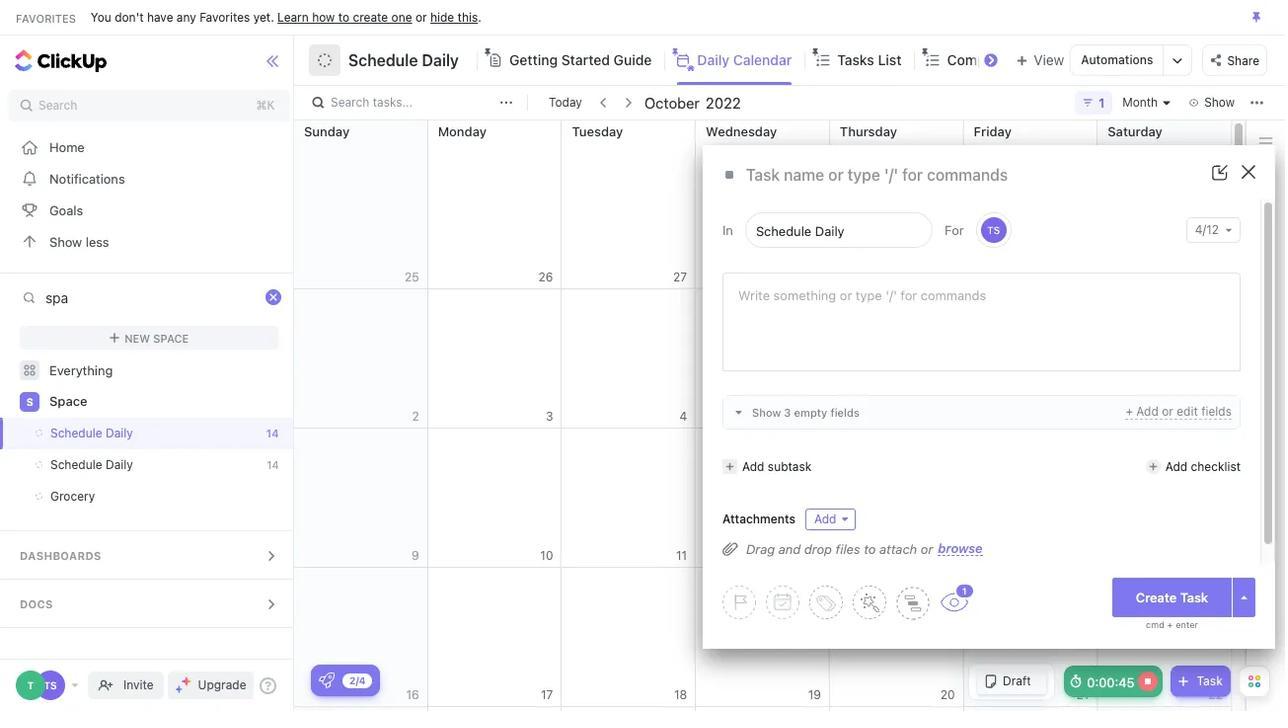 Task type: describe. For each thing, give the bounding box(es) containing it.
sunday
[[304, 123, 350, 139]]

one
[[392, 9, 412, 24]]

add subtask
[[743, 459, 812, 474]]

view
[[1034, 51, 1065, 68]]

+ inside custom fields element
[[1126, 404, 1134, 419]]

daily inside daily calendar link
[[698, 51, 730, 68]]

add button
[[806, 509, 857, 530]]

notifications
[[49, 170, 125, 186]]

clear search image
[[267, 290, 281, 304]]

schedule daily inside schedule daily button
[[349, 51, 459, 69]]

daily down space link
[[106, 426, 133, 440]]

0 vertical spatial to
[[339, 9, 350, 24]]

cmd + enter
[[1147, 619, 1199, 630]]

1 vertical spatial 14
[[267, 458, 279, 471]]

ts inside 'sidebar' navigation
[[44, 680, 57, 691]]

automations button
[[1072, 45, 1164, 75]]

october 2022
[[645, 93, 741, 111]]

home link
[[0, 131, 299, 163]]

daily inside schedule daily button
[[422, 51, 459, 69]]

search tasks...
[[331, 95, 413, 110]]

3 inside grid
[[546, 408, 554, 423]]

17
[[541, 687, 554, 702]]

goals link
[[0, 195, 299, 226]]

add inside custom fields element
[[1137, 404, 1159, 419]]

invite
[[123, 678, 154, 692]]

4
[[680, 408, 688, 423]]

9
[[412, 548, 419, 562]]

thursday
[[840, 123, 898, 139]]

october
[[645, 93, 700, 111]]

2 schedule daily link from the top
[[0, 449, 259, 481]]

have
[[147, 9, 173, 24]]

add for add
[[815, 512, 837, 526]]

view button
[[1001, 48, 1071, 73]]

0 horizontal spatial fields
[[831, 406, 860, 419]]

0 horizontal spatial or
[[416, 9, 427, 24]]

show 3 empty fields
[[753, 406, 860, 419]]

automations
[[1082, 52, 1154, 67]]

cmd
[[1147, 619, 1165, 630]]

t
[[27, 680, 34, 691]]

19
[[809, 687, 822, 702]]

show for show
[[1205, 95, 1236, 110]]

drag and drop files to attach or browse
[[747, 540, 983, 557]]

1 vertical spatial space
[[49, 393, 87, 409]]

sparkle svg 1 image
[[181, 677, 191, 686]]

26
[[539, 269, 554, 284]]

1 vertical spatial schedule
[[50, 426, 102, 440]]

month button
[[1117, 91, 1179, 115]]

1 vertical spatial 1 button
[[940, 583, 975, 612]]

0 horizontal spatial favorites
[[16, 11, 76, 24]]

⌘k
[[256, 98, 275, 113]]

create task
[[1137, 589, 1209, 605]]

completed tasks
[[948, 51, 1060, 68]]

spaces
[[20, 291, 66, 304]]

27
[[674, 269, 688, 284]]

row containing 9
[[294, 429, 1233, 568]]

edit
[[1177, 404, 1199, 419]]

row containing 2
[[294, 289, 1233, 429]]

grocery
[[50, 489, 95, 504]]

0 vertical spatial task
[[1181, 589, 1209, 605]]

tasks list
[[838, 51, 902, 68]]

for
[[945, 222, 965, 238]]

empty
[[795, 406, 828, 419]]

today button
[[545, 93, 586, 113]]

friday
[[974, 123, 1012, 139]]

onboarding checklist button image
[[319, 673, 335, 688]]

daily calendar link
[[698, 36, 800, 85]]

this
[[458, 9, 478, 24]]

1 horizontal spatial fields
[[1202, 404, 1233, 419]]

files
[[836, 541, 861, 557]]

space link
[[49, 386, 281, 418]]

add for add subtask
[[743, 459, 765, 474]]

you
[[91, 9, 111, 24]]

schedule daily for 2nd schedule daily link from the bottom of the 'sidebar' navigation
[[50, 426, 133, 440]]

schedule daily for second schedule daily link from the top
[[50, 457, 133, 472]]

how
[[312, 9, 335, 24]]

25
[[405, 269, 419, 284]]

show less
[[49, 234, 109, 249]]

add checklist
[[1166, 459, 1241, 474]]

enter
[[1176, 619, 1199, 630]]

everything
[[49, 362, 113, 378]]

cell inside grid
[[695, 707, 830, 711]]

completed
[[948, 51, 1019, 68]]

grocery link
[[0, 481, 259, 513]]

10
[[541, 548, 554, 562]]

or inside custom fields element
[[1163, 404, 1174, 419]]

drag
[[747, 541, 775, 557]]

don't
[[115, 9, 144, 24]]

tuesday
[[572, 123, 624, 139]]

started
[[562, 51, 610, 68]]

5 row from the top
[[294, 707, 1233, 711]]

you don't have any favorites yet. learn how to create one or hide this .
[[91, 9, 482, 24]]

learn
[[278, 9, 309, 24]]

hide this link
[[431, 9, 478, 24]]

wednesday
[[706, 123, 778, 139]]

2
[[412, 408, 419, 423]]

daily up grocery link
[[106, 457, 133, 472]]

list
[[878, 51, 902, 68]]

0
[[1259, 243, 1274, 251]]

today
[[549, 95, 583, 110]]

guide
[[614, 51, 652, 68]]

yet.
[[253, 9, 274, 24]]

checklist
[[1192, 459, 1241, 474]]

grid containing sunday
[[293, 120, 1233, 711]]

tasks list link
[[838, 36, 910, 85]]

ts button
[[980, 215, 1009, 245]]



Task type: locate. For each thing, give the bounding box(es) containing it.
1 horizontal spatial favorites
[[200, 9, 250, 24]]

show for show less
[[49, 234, 82, 249]]

0 horizontal spatial to
[[339, 9, 350, 24]]

browse
[[939, 540, 983, 556]]

Task name or type '/' for commands text field
[[747, 165, 1178, 186]]

search for search
[[39, 98, 77, 113]]

1 horizontal spatial show
[[753, 406, 782, 419]]

completed tasks link
[[948, 36, 1068, 85]]

0 vertical spatial show
[[1205, 95, 1236, 110]]

3 inside custom fields element
[[785, 406, 792, 419]]

schedule daily
[[349, 51, 459, 69], [50, 426, 133, 440], [50, 457, 133, 472]]

monday
[[438, 123, 487, 139]]

11 inside grid
[[677, 548, 688, 562]]

2 vertical spatial or
[[921, 541, 934, 557]]

1 horizontal spatial search
[[331, 95, 370, 110]]

3 row from the top
[[294, 429, 1233, 568]]

ts inside dropdown button
[[988, 224, 1001, 236]]

show left empty
[[753, 406, 782, 419]]

and
[[779, 541, 801, 557]]

share
[[1228, 53, 1260, 68]]

+
[[1126, 404, 1134, 419], [1168, 619, 1174, 630]]

16
[[406, 687, 419, 702]]

1 horizontal spatial tasks
[[1023, 51, 1060, 68]]

2 row from the top
[[294, 289, 1233, 429]]

search inside 'sidebar' navigation
[[39, 98, 77, 113]]

0 vertical spatial schedule
[[349, 51, 418, 69]]

learn how to create one link
[[278, 9, 412, 24]]

2 tasks from the left
[[1023, 51, 1060, 68]]

sparkle svg 2 image
[[175, 685, 183, 693]]

+ left edit
[[1126, 404, 1134, 419]]

month
[[1123, 95, 1159, 110]]

2 vertical spatial schedule daily
[[50, 457, 133, 472]]

show for show 3 empty fields
[[753, 406, 782, 419]]

1 vertical spatial show
[[49, 234, 82, 249]]

0:00:45
[[1088, 675, 1135, 690]]

set priority element
[[723, 586, 757, 619]]

onboarding checklist button element
[[319, 673, 335, 688]]

4/12 button
[[1187, 217, 1241, 243]]

20
[[941, 687, 956, 702]]

grid
[[293, 120, 1233, 711]]

0 vertical spatial 14
[[266, 427, 279, 440]]

getting started guide link
[[510, 36, 660, 85]]

1 horizontal spatial ts
[[988, 224, 1001, 236]]

getting
[[510, 51, 558, 68]]

sidebar navigation
[[0, 36, 299, 711]]

1 vertical spatial schedule daily
[[50, 426, 133, 440]]

11 left the drag
[[677, 548, 688, 562]]

0 vertical spatial +
[[1126, 404, 1134, 419]]

0 vertical spatial 1 button
[[1076, 91, 1113, 115]]

show inside dropdown button
[[1205, 95, 1236, 110]]

row containing 16
[[294, 568, 1233, 707]]

favorites left "you" on the top of page
[[16, 11, 76, 24]]

custom fields element
[[723, 395, 1241, 430]]

+ add or edit fields
[[1126, 404, 1233, 419]]

task up enter
[[1181, 589, 1209, 605]]

add left subtask
[[743, 459, 765, 474]]

1 vertical spatial 1
[[963, 586, 967, 597]]

fields
[[1202, 404, 1233, 419], [831, 406, 860, 419]]

add inside dropdown button
[[815, 512, 837, 526]]

cell
[[695, 707, 830, 711]]

to
[[339, 9, 350, 24], [864, 541, 876, 557]]

calendar
[[734, 51, 792, 68]]

to inside drag and drop files to attach or browse
[[864, 541, 876, 557]]

1 vertical spatial or
[[1163, 404, 1174, 419]]

schedule daily link up grocery
[[0, 449, 259, 481]]

0 horizontal spatial 3
[[546, 408, 554, 423]]

1 vertical spatial ts
[[44, 680, 57, 691]]

+ right cmd
[[1168, 619, 1174, 630]]

0 horizontal spatial tasks
[[838, 51, 875, 68]]

to right how on the top left of the page
[[339, 9, 350, 24]]

14
[[266, 427, 279, 440], [267, 458, 279, 471]]

show down the share button
[[1205, 95, 1236, 110]]

1 schedule daily link from the top
[[0, 418, 259, 449]]

0 vertical spatial 11
[[1259, 334, 1274, 345]]

Filter Lists, Docs, & Folders text field
[[45, 282, 261, 312]]

add left edit
[[1137, 404, 1159, 419]]

1 horizontal spatial 3
[[785, 406, 792, 419]]

show down goals
[[49, 234, 82, 249]]

tasks inside completed tasks link
[[1023, 51, 1060, 68]]

unscheduled
[[1259, 165, 1274, 243]]

1 row from the top
[[294, 120, 1233, 289]]

or right one
[[416, 9, 427, 24]]

tasks left list
[[838, 51, 875, 68]]

show
[[1205, 95, 1236, 110], [49, 234, 82, 249], [753, 406, 782, 419]]

schedule daily down everything
[[50, 426, 133, 440]]

0 horizontal spatial show
[[49, 234, 82, 249]]

hide
[[431, 9, 455, 24]]

add
[[1137, 404, 1159, 419], [743, 459, 765, 474], [1166, 459, 1188, 474], [815, 512, 837, 526]]

1 down browse
[[963, 586, 967, 597]]

search up sunday
[[331, 95, 370, 110]]

tasks
[[838, 51, 875, 68], [1023, 51, 1060, 68]]

1 tasks from the left
[[838, 51, 875, 68]]

1 button down browse
[[940, 583, 975, 612]]

upgrade
[[198, 678, 246, 692]]

2 horizontal spatial show
[[1205, 95, 1236, 110]]

11 down "0"
[[1259, 334, 1274, 345]]

show inside custom fields element
[[753, 406, 782, 419]]

daily down the hide
[[422, 51, 459, 69]]

2 vertical spatial show
[[753, 406, 782, 419]]

18
[[674, 687, 688, 702]]

3
[[785, 406, 792, 419], [546, 408, 554, 423]]

daily up 2022
[[698, 51, 730, 68]]

or left edit
[[1163, 404, 1174, 419]]

0 horizontal spatial 11
[[677, 548, 688, 562]]

11
[[1259, 334, 1274, 345], [677, 548, 688, 562]]

1 horizontal spatial space
[[153, 331, 189, 344]]

4 row from the top
[[294, 568, 1233, 707]]

add for add checklist
[[1166, 459, 1188, 474]]

schedule daily up grocery
[[50, 457, 133, 472]]

1 vertical spatial +
[[1168, 619, 1174, 630]]

0 horizontal spatial ts
[[44, 680, 57, 691]]

overdue
[[1259, 282, 1274, 334]]

ts right t
[[44, 680, 57, 691]]

in
[[723, 222, 734, 238]]

space
[[153, 331, 189, 344], [49, 393, 87, 409]]

ts
[[988, 224, 1001, 236], [44, 680, 57, 691]]

0 horizontal spatial 1
[[963, 586, 967, 597]]

0 vertical spatial 1
[[1099, 94, 1105, 110]]

1 button left month
[[1076, 91, 1113, 115]]

1 horizontal spatial 1 button
[[1076, 91, 1113, 115]]

row containing 25
[[294, 120, 1233, 289]]

Search tasks... text field
[[331, 89, 495, 117]]

schedule inside schedule daily button
[[349, 51, 418, 69]]

task down enter
[[1197, 674, 1224, 688]]

goals
[[49, 202, 83, 218]]

1 horizontal spatial or
[[921, 541, 934, 557]]

4/12
[[1196, 222, 1220, 237]]

ts right the for at the top right of page
[[988, 224, 1001, 236]]

2/4
[[350, 674, 366, 686]]

1 for bottom "1" dropdown button
[[963, 586, 967, 597]]

0 vertical spatial ts
[[988, 224, 1001, 236]]

notifications link
[[0, 163, 299, 195]]

to right files
[[864, 541, 876, 557]]

fields right edit
[[1202, 404, 1233, 419]]

0 vertical spatial space
[[153, 331, 189, 344]]

saturday
[[1108, 123, 1163, 139]]

2 horizontal spatial or
[[1163, 404, 1174, 419]]

docs
[[20, 598, 53, 610]]

0 horizontal spatial search
[[39, 98, 77, 113]]

search up home
[[39, 98, 77, 113]]

1 horizontal spatial to
[[864, 541, 876, 557]]

1 vertical spatial task
[[1197, 674, 1224, 688]]

tasks right completed
[[1023, 51, 1060, 68]]

schedule daily up tasks...
[[349, 51, 459, 69]]

search for search tasks...
[[331, 95, 370, 110]]

schedule daily button
[[341, 39, 459, 82]]

new
[[125, 331, 150, 344]]

1 vertical spatial 11
[[677, 548, 688, 562]]

2022
[[706, 93, 741, 111]]

1 horizontal spatial 1
[[1099, 94, 1105, 110]]

subtask
[[768, 459, 812, 474]]

1 horizontal spatial +
[[1168, 619, 1174, 630]]

schedule
[[349, 51, 418, 69], [50, 426, 102, 440], [50, 457, 102, 472]]

0 vertical spatial schedule daily
[[349, 51, 459, 69]]

search
[[331, 95, 370, 110], [39, 98, 77, 113]]

0 horizontal spatial +
[[1126, 404, 1134, 419]]

or right attach
[[921, 541, 934, 557]]

0 horizontal spatial space
[[49, 393, 87, 409]]

create
[[1137, 589, 1178, 605]]

attach
[[880, 541, 918, 557]]

schedule daily link
[[0, 418, 259, 449], [0, 449, 259, 481]]

0 horizontal spatial 1 button
[[940, 583, 975, 612]]

show button
[[1183, 91, 1241, 115]]

add up drop
[[815, 512, 837, 526]]

share button
[[1203, 44, 1268, 76]]

row
[[294, 120, 1233, 289], [294, 289, 1233, 429], [294, 429, 1233, 568], [294, 568, 1233, 707], [294, 707, 1233, 711]]

1 horizontal spatial 11
[[1259, 334, 1274, 345]]

upgrade link
[[167, 672, 254, 699]]

create
[[353, 9, 388, 24]]

daily calendar
[[698, 51, 792, 68]]

any
[[177, 9, 196, 24]]

new space
[[125, 331, 189, 344]]

1 for "1" dropdown button to the right
[[1099, 94, 1105, 110]]

1 left month
[[1099, 94, 1105, 110]]

favorites right any
[[200, 9, 250, 24]]

tasks inside tasks list link
[[838, 51, 875, 68]]

2 vertical spatial schedule
[[50, 457, 102, 472]]

space right new
[[153, 331, 189, 344]]

space down everything
[[49, 393, 87, 409]]

less
[[86, 234, 109, 249]]

1 button
[[1076, 91, 1113, 115], [940, 583, 975, 612]]

0 vertical spatial or
[[416, 9, 427, 24]]

set priority image
[[723, 586, 757, 619]]

fields right empty
[[831, 406, 860, 419]]

add left 'checklist'
[[1166, 459, 1188, 474]]

schedule daily link up grocery link
[[0, 418, 259, 449]]

show inside 'sidebar' navigation
[[49, 234, 82, 249]]

or inside drag and drop files to attach or browse
[[921, 541, 934, 557]]

1 vertical spatial to
[[864, 541, 876, 557]]



Task type: vqa. For each thing, say whether or not it's contained in the screenshot.
Field is required corresponding to Singular
no



